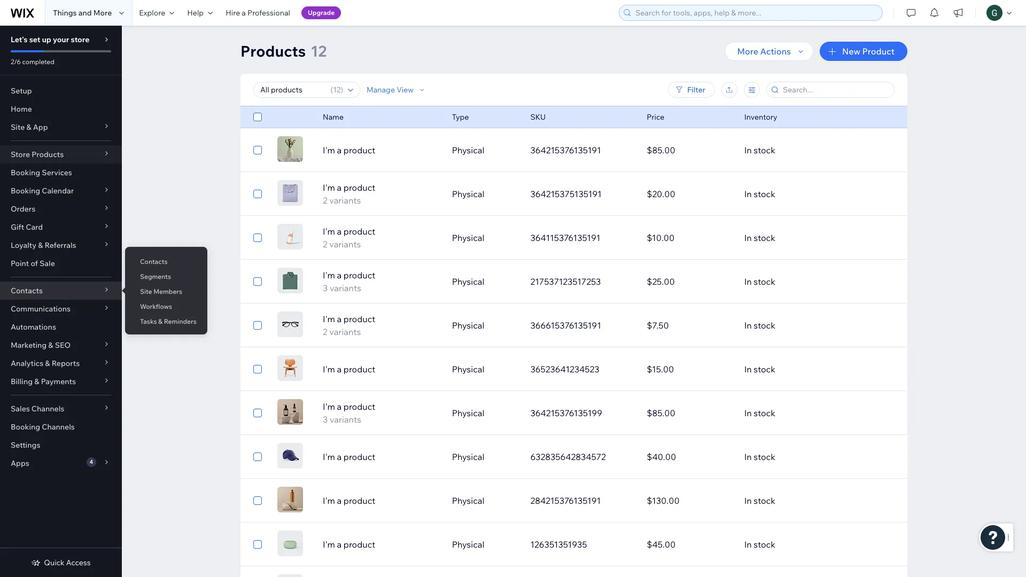 Task type: describe. For each thing, give the bounding box(es) containing it.
reports
[[52, 359, 80, 368]]

in stock link for 284215376135191
[[738, 488, 854, 514]]

point of sale
[[11, 259, 55, 268]]

$130.00
[[647, 496, 680, 506]]

366615376135191 link
[[524, 313, 641, 338]]

36523641234523 link
[[524, 357, 641, 382]]

physical link for 364215376135199
[[446, 400, 524, 426]]

& for tasks
[[158, 318, 163, 326]]

your
[[53, 35, 69, 44]]

Search for tools, apps, help & more... field
[[632, 5, 879, 20]]

i'm a product link for 126351351935
[[316, 538, 446, 551]]

physical for 36523641234523
[[452, 364, 484, 375]]

2 for 364215375135191
[[323, 195, 328, 206]]

automations link
[[0, 318, 122, 336]]

in for 364215376135199
[[744, 408, 752, 419]]

site for site & app
[[11, 122, 25, 132]]

$15.00
[[647, 364, 674, 375]]

in for 366615376135191
[[744, 320, 752, 331]]

home link
[[0, 100, 122, 118]]

site members link
[[125, 283, 207, 301]]

settings
[[11, 440, 40, 450]]

1 horizontal spatial products
[[241, 42, 306, 60]]

in stock link for 364215375135191
[[738, 181, 854, 207]]

physical for 364215375135191
[[452, 189, 484, 199]]

$25.00
[[647, 276, 675, 287]]

physical for 217537123517253
[[452, 276, 484, 287]]

point
[[11, 259, 29, 268]]

sales channels
[[11, 404, 64, 414]]

payments
[[41, 377, 76, 386]]

more actions
[[737, 46, 791, 57]]

card
[[26, 222, 43, 232]]

physical link for 284215376135191
[[446, 488, 524, 514]]

9 product from the top
[[344, 496, 375, 506]]

type
[[452, 112, 469, 122]]

booking channels link
[[0, 418, 122, 436]]

products 12
[[241, 42, 327, 60]]

physical for 284215376135191
[[452, 496, 484, 506]]

i'm a product for 284215376135191
[[323, 496, 375, 506]]

store
[[71, 35, 89, 44]]

i'm a product for 632835642834572
[[323, 452, 375, 462]]

gift card button
[[0, 218, 122, 236]]

126351351935
[[530, 539, 587, 550]]

communications button
[[0, 300, 122, 318]]

632835642834572 link
[[524, 444, 641, 470]]

sku
[[530, 112, 546, 122]]

( 12 )
[[331, 85, 343, 95]]

things
[[53, 8, 77, 18]]

physical link for 366615376135191
[[446, 313, 524, 338]]

1 i'm from the top
[[323, 145, 335, 156]]

i'm a product 2 variants for 366615376135191
[[323, 314, 375, 337]]

stock for 366615376135191
[[754, 320, 775, 331]]

things and more
[[53, 8, 112, 18]]

product
[[862, 46, 895, 57]]

i'm a product link for 364215376135191
[[316, 144, 446, 157]]

364215376135199
[[530, 408, 602, 419]]

364115376135191
[[530, 233, 601, 243]]

& for loyalty
[[38, 241, 43, 250]]

364215375135191 link
[[524, 181, 641, 207]]

in stock for 364215376135199
[[744, 408, 775, 419]]

seo
[[55, 340, 71, 350]]

Search... field
[[780, 82, 891, 97]]

quick access
[[44, 558, 91, 568]]

contacts link
[[125, 253, 207, 271]]

loyalty & referrals button
[[0, 236, 122, 254]]

stock for 364215375135191
[[754, 189, 775, 199]]

$40.00 link
[[641, 444, 738, 470]]

physical link for 126351351935
[[446, 532, 524, 558]]

2 for 364115376135191
[[323, 239, 328, 250]]

upgrade button
[[301, 6, 341, 19]]

hire a professional
[[226, 8, 290, 18]]

marketing & seo
[[11, 340, 71, 350]]

booking services link
[[0, 164, 122, 182]]

$25.00 link
[[641, 269, 738, 295]]

i'm a product link for 36523641234523
[[316, 363, 446, 376]]

orders button
[[0, 200, 122, 218]]

i'm a product 2 variants for 364215375135191
[[323, 182, 375, 206]]

booking for booking calendar
[[11, 186, 40, 196]]

products inside store products popup button
[[32, 150, 64, 159]]

tasks & reminders link
[[125, 313, 207, 331]]

i'm a product link for 284215376135191
[[316, 494, 446, 507]]

price
[[647, 112, 665, 122]]

variants for 366615376135191
[[329, 327, 361, 337]]

variants for 364215375135191
[[329, 195, 361, 206]]

point of sale link
[[0, 254, 122, 273]]

364215376135191
[[530, 145, 601, 156]]

3 for 364215376135199
[[323, 414, 328, 425]]

i'm a product for 126351351935
[[323, 539, 375, 550]]

6 product from the top
[[344, 364, 375, 375]]

store
[[11, 150, 30, 159]]

workflows link
[[125, 298, 207, 316]]

booking calendar button
[[0, 182, 122, 200]]

more inside popup button
[[737, 46, 758, 57]]

sales channels button
[[0, 400, 122, 418]]

& for site
[[26, 122, 31, 132]]

10 i'm from the top
[[323, 539, 335, 550]]

9 i'm from the top
[[323, 496, 335, 506]]

8 i'm from the top
[[323, 452, 335, 462]]

in for 364215375135191
[[744, 189, 752, 199]]

setup
[[11, 86, 32, 96]]

gift
[[11, 222, 24, 232]]

manage view
[[367, 85, 414, 95]]

284215376135191
[[530, 496, 601, 506]]

billing & payments button
[[0, 373, 122, 391]]

store products button
[[0, 145, 122, 164]]

site & app button
[[0, 118, 122, 136]]

$45.00 link
[[641, 532, 738, 558]]

settings link
[[0, 436, 122, 454]]

2 for 366615376135191
[[323, 327, 328, 337]]

services
[[42, 168, 72, 177]]

analytics & reports
[[11, 359, 80, 368]]

members
[[154, 288, 182, 296]]

in stock for 284215376135191
[[744, 496, 775, 506]]

name
[[323, 112, 344, 122]]

7 product from the top
[[344, 401, 375, 412]]

8 product from the top
[[344, 452, 375, 462]]

3 i'm from the top
[[323, 226, 335, 237]]

inventory
[[744, 112, 777, 122]]

i'm a product link for 632835642834572
[[316, 451, 446, 463]]

stock for 284215376135191
[[754, 496, 775, 506]]

segments link
[[125, 268, 207, 286]]

professional
[[248, 8, 290, 18]]

new product
[[842, 46, 895, 57]]

stock for 217537123517253
[[754, 276, 775, 287]]

filter button
[[668, 82, 715, 98]]

booking calendar
[[11, 186, 74, 196]]

6 i'm from the top
[[323, 364, 335, 375]]

in stock link for 632835642834572
[[738, 444, 854, 470]]

physical for 126351351935
[[452, 539, 484, 550]]

referrals
[[45, 241, 76, 250]]

automations
[[11, 322, 56, 332]]

loyalty & referrals
[[11, 241, 76, 250]]

5 i'm from the top
[[323, 314, 335, 324]]

$85.00 link for 364215376135191
[[641, 137, 738, 163]]

actions
[[760, 46, 791, 57]]

communications
[[11, 304, 71, 314]]

$15.00 link
[[641, 357, 738, 382]]



Task type: locate. For each thing, give the bounding box(es) containing it.
variants for 217537123517253
[[330, 283, 361, 293]]

0 horizontal spatial 12
[[311, 42, 327, 60]]

12 up name
[[333, 85, 341, 95]]

channels inside 'popup button'
[[31, 404, 64, 414]]

in stock link for 217537123517253
[[738, 269, 854, 295]]

site inside site & app popup button
[[11, 122, 25, 132]]

products
[[241, 42, 306, 60], [32, 150, 64, 159]]

3 variants from the top
[[330, 283, 361, 293]]

physical for 364115376135191
[[452, 233, 484, 243]]

stock for 632835642834572
[[754, 452, 775, 462]]

in stock link
[[738, 137, 854, 163], [738, 181, 854, 207], [738, 225, 854, 251], [738, 269, 854, 295], [738, 313, 854, 338], [738, 357, 854, 382], [738, 400, 854, 426], [738, 444, 854, 470], [738, 488, 854, 514], [738, 532, 854, 558]]

$10.00
[[647, 233, 675, 243]]

3 product from the top
[[344, 226, 375, 237]]

$45.00
[[647, 539, 676, 550]]

in
[[744, 145, 752, 156], [744, 189, 752, 199], [744, 233, 752, 243], [744, 276, 752, 287], [744, 320, 752, 331], [744, 364, 752, 375], [744, 408, 752, 419], [744, 452, 752, 462], [744, 496, 752, 506], [744, 539, 752, 550]]

366615376135191
[[530, 320, 601, 331]]

in stock for 364115376135191
[[744, 233, 775, 243]]

2 booking from the top
[[11, 186, 40, 196]]

booking channels
[[11, 422, 75, 432]]

in stock link for 126351351935
[[738, 532, 854, 558]]

in stock
[[744, 145, 775, 156], [744, 189, 775, 199], [744, 233, 775, 243], [744, 276, 775, 287], [744, 320, 775, 331], [744, 364, 775, 375], [744, 408, 775, 419], [744, 452, 775, 462], [744, 496, 775, 506], [744, 539, 775, 550]]

completed
[[22, 58, 54, 66]]

1 horizontal spatial 12
[[333, 85, 341, 95]]

in stock for 632835642834572
[[744, 452, 775, 462]]

0 horizontal spatial more
[[93, 8, 112, 18]]

10 stock from the top
[[754, 539, 775, 550]]

9 stock from the top
[[754, 496, 775, 506]]

2 in from the top
[[744, 189, 752, 199]]

0 horizontal spatial site
[[11, 122, 25, 132]]

in for 36523641234523
[[744, 364, 752, 375]]

10 product from the top
[[344, 539, 375, 550]]

& left the app
[[26, 122, 31, 132]]

calendar
[[42, 186, 74, 196]]

3 stock from the top
[[754, 233, 775, 243]]

i'm a product 2 variants for 364115376135191
[[323, 226, 375, 250]]

0 vertical spatial 2
[[323, 195, 328, 206]]

$85.00 link
[[641, 137, 738, 163], [641, 400, 738, 426]]

stock
[[754, 145, 775, 156], [754, 189, 775, 199], [754, 233, 775, 243], [754, 276, 775, 287], [754, 320, 775, 331], [754, 364, 775, 375], [754, 408, 775, 419], [754, 452, 775, 462], [754, 496, 775, 506], [754, 539, 775, 550]]

booking down store
[[11, 168, 40, 177]]

in stock for 364215376135191
[[744, 145, 775, 156]]

$85.00 link down $15.00 link
[[641, 400, 738, 426]]

4
[[90, 459, 93, 466]]

$85.00 for 364215376135199
[[647, 408, 675, 419]]

$85.00 down price
[[647, 145, 675, 156]]

1 i'm a product link from the top
[[316, 144, 446, 157]]

5 product from the top
[[344, 314, 375, 324]]

physical link for 36523641234523
[[446, 357, 524, 382]]

2 product from the top
[[344, 182, 375, 193]]

booking services
[[11, 168, 72, 177]]

None checkbox
[[253, 111, 262, 123], [253, 144, 262, 157], [253, 188, 262, 200], [253, 231, 262, 244], [253, 319, 262, 332], [253, 363, 262, 376], [253, 494, 262, 507], [253, 111, 262, 123], [253, 144, 262, 157], [253, 188, 262, 200], [253, 231, 262, 244], [253, 319, 262, 332], [253, 363, 262, 376], [253, 494, 262, 507]]

booking for booking services
[[11, 168, 40, 177]]

in for 364215376135191
[[744, 145, 752, 156]]

1 physical from the top
[[452, 145, 484, 156]]

1 booking from the top
[[11, 168, 40, 177]]

manage view button
[[367, 85, 427, 95]]

2 i'm a product 2 variants from the top
[[323, 226, 375, 250]]

a inside hire a professional link
[[242, 8, 246, 18]]

i'm a product link
[[316, 144, 446, 157], [316, 363, 446, 376], [316, 451, 446, 463], [316, 494, 446, 507], [316, 538, 446, 551]]

8 physical link from the top
[[446, 444, 524, 470]]

0 vertical spatial products
[[241, 42, 306, 60]]

7 stock from the top
[[754, 408, 775, 419]]

7 i'm from the top
[[323, 401, 335, 412]]

2 in stock from the top
[[744, 189, 775, 199]]

1 vertical spatial i'm a product 2 variants
[[323, 226, 375, 250]]

10 physical link from the top
[[446, 532, 524, 558]]

and
[[78, 8, 92, 18]]

217537123517253 link
[[524, 269, 641, 295]]

new product button
[[820, 42, 908, 61]]

$20.00
[[647, 189, 675, 199]]

channels up booking channels
[[31, 404, 64, 414]]

1 horizontal spatial more
[[737, 46, 758, 57]]

364115376135191 link
[[524, 225, 641, 251]]

in stock link for 364215376135199
[[738, 400, 854, 426]]

0 vertical spatial site
[[11, 122, 25, 132]]

0 vertical spatial 12
[[311, 42, 327, 60]]

analytics
[[11, 359, 43, 368]]

2 variants from the top
[[329, 239, 361, 250]]

& right 'billing' at the left of page
[[34, 377, 39, 386]]

physical for 366615376135191
[[452, 320, 484, 331]]

in stock link for 364215376135191
[[738, 137, 854, 163]]

booking
[[11, 168, 40, 177], [11, 186, 40, 196], [11, 422, 40, 432]]

stock for 36523641234523
[[754, 364, 775, 375]]

in stock for 36523641234523
[[744, 364, 775, 375]]

in stock link for 36523641234523
[[738, 357, 854, 382]]

5 in from the top
[[744, 320, 752, 331]]

4 physical link from the top
[[446, 269, 524, 295]]

4 i'm a product from the top
[[323, 496, 375, 506]]

physical for 632835642834572
[[452, 452, 484, 462]]

5 physical link from the top
[[446, 313, 524, 338]]

variants for 364215376135199
[[330, 414, 361, 425]]

$20.00 link
[[641, 181, 738, 207]]

1 vertical spatial $85.00 link
[[641, 400, 738, 426]]

7 in from the top
[[744, 408, 752, 419]]

stock for 364215376135199
[[754, 408, 775, 419]]

1 2 from the top
[[323, 195, 328, 206]]

1 vertical spatial contacts
[[11, 286, 43, 296]]

$85.00 for 364215376135191
[[647, 145, 675, 156]]

booking up settings
[[11, 422, 40, 432]]

channels for booking channels
[[42, 422, 75, 432]]

help
[[187, 8, 204, 18]]

view
[[397, 85, 414, 95]]

1 vertical spatial products
[[32, 150, 64, 159]]

1 vertical spatial 3
[[323, 414, 328, 425]]

in for 126351351935
[[744, 539, 752, 550]]

in stock for 366615376135191
[[744, 320, 775, 331]]

booking up orders
[[11, 186, 40, 196]]

0 vertical spatial more
[[93, 8, 112, 18]]

& right tasks
[[158, 318, 163, 326]]

more actions button
[[725, 42, 814, 61]]

1 vertical spatial $85.00
[[647, 408, 675, 419]]

up
[[42, 35, 51, 44]]

segments
[[140, 273, 171, 281]]

contacts inside contacts link
[[140, 258, 168, 266]]

1 variants from the top
[[329, 195, 361, 206]]

$85.00 link up $20.00 link at the right top of page
[[641, 137, 738, 163]]

0 horizontal spatial products
[[32, 150, 64, 159]]

4 physical from the top
[[452, 276, 484, 287]]

1 in stock link from the top
[[738, 137, 854, 163]]

booking inside popup button
[[11, 186, 40, 196]]

stock for 364115376135191
[[754, 233, 775, 243]]

7 physical link from the top
[[446, 400, 524, 426]]

site inside 'site members' link
[[140, 288, 152, 296]]

8 in stock link from the top
[[738, 444, 854, 470]]

&
[[26, 122, 31, 132], [38, 241, 43, 250], [158, 318, 163, 326], [48, 340, 53, 350], [45, 359, 50, 368], [34, 377, 39, 386]]

$40.00
[[647, 452, 676, 462]]

4 i'm from the top
[[323, 270, 335, 281]]

0 vertical spatial $85.00 link
[[641, 137, 738, 163]]

9 in from the top
[[744, 496, 752, 506]]

2 i'm from the top
[[323, 182, 335, 193]]

5 physical from the top
[[452, 320, 484, 331]]

6 in stock from the top
[[744, 364, 775, 375]]

4 i'm a product link from the top
[[316, 494, 446, 507]]

9 physical link from the top
[[446, 488, 524, 514]]

3 physical link from the top
[[446, 225, 524, 251]]

hire a professional link
[[219, 0, 297, 26]]

2 $85.00 link from the top
[[641, 400, 738, 426]]

2 vertical spatial 2
[[323, 327, 328, 337]]

& for billing
[[34, 377, 39, 386]]

12 for products 12
[[311, 42, 327, 60]]

contacts inside dropdown button
[[11, 286, 43, 296]]

5 i'm a product link from the top
[[316, 538, 446, 551]]

1 vertical spatial 12
[[333, 85, 341, 95]]

2 $85.00 from the top
[[647, 408, 675, 419]]

0 vertical spatial i'm a product 2 variants
[[323, 182, 375, 206]]

quick
[[44, 558, 65, 568]]

2 physical link from the top
[[446, 181, 524, 207]]

1 i'm a product 3 variants from the top
[[323, 270, 375, 293]]

contacts up communications in the bottom left of the page
[[11, 286, 43, 296]]

reminders
[[164, 318, 197, 326]]

more
[[93, 8, 112, 18], [737, 46, 758, 57]]

& right loyalty
[[38, 241, 43, 250]]

1 horizontal spatial contacts
[[140, 258, 168, 266]]

0 vertical spatial channels
[[31, 404, 64, 414]]

physical link for 364215376135191
[[446, 137, 524, 163]]

1 vertical spatial i'm a product 3 variants
[[323, 401, 375, 425]]

let's set up your store
[[11, 35, 89, 44]]

tasks
[[140, 318, 157, 326]]

& left reports
[[45, 359, 50, 368]]

2 i'm a product from the top
[[323, 364, 375, 375]]

9 in stock from the top
[[744, 496, 775, 506]]

364215375135191
[[530, 189, 602, 199]]

1 i'm a product from the top
[[323, 145, 375, 156]]

0 vertical spatial 3
[[323, 283, 328, 293]]

i'm a product 3 variants for 217537123517253
[[323, 270, 375, 293]]

& for analytics
[[45, 359, 50, 368]]

channels inside "link"
[[42, 422, 75, 432]]

channels down sales channels 'popup button'
[[42, 422, 75, 432]]

8 physical from the top
[[452, 452, 484, 462]]

6 physical link from the top
[[446, 357, 524, 382]]

2 i'm a product 3 variants from the top
[[323, 401, 375, 425]]

access
[[66, 558, 91, 568]]

marketing
[[11, 340, 47, 350]]

5 i'm a product from the top
[[323, 539, 375, 550]]

1 vertical spatial channels
[[42, 422, 75, 432]]

7 in stock link from the top
[[738, 400, 854, 426]]

0 vertical spatial i'm a product 3 variants
[[323, 270, 375, 293]]

10 in stock link from the top
[[738, 532, 854, 558]]

i'm a product 3 variants for 364215376135199
[[323, 401, 375, 425]]

channels
[[31, 404, 64, 414], [42, 422, 75, 432]]

site members
[[140, 288, 182, 296]]

217537123517253
[[530, 276, 601, 287]]

0 vertical spatial $85.00
[[647, 145, 675, 156]]

12 for ( 12 )
[[333, 85, 341, 95]]

contacts up segments
[[140, 258, 168, 266]]

in stock for 217537123517253
[[744, 276, 775, 287]]

contacts for contacts link
[[140, 258, 168, 266]]

home
[[11, 104, 32, 114]]

None checkbox
[[253, 275, 262, 288], [253, 407, 262, 420], [253, 451, 262, 463], [253, 538, 262, 551], [253, 275, 262, 288], [253, 407, 262, 420], [253, 451, 262, 463], [253, 538, 262, 551]]

in for 284215376135191
[[744, 496, 752, 506]]

8 in from the top
[[744, 452, 752, 462]]

in for 364115376135191
[[744, 233, 752, 243]]

physical link for 364215375135191
[[446, 181, 524, 207]]

12 down upgrade button
[[311, 42, 327, 60]]

2 in stock link from the top
[[738, 181, 854, 207]]

Unsaved view field
[[257, 82, 327, 97]]

1 i'm a product 2 variants from the top
[[323, 182, 375, 206]]

9 in stock link from the top
[[738, 488, 854, 514]]

364215376135191 link
[[524, 137, 641, 163]]

1 horizontal spatial site
[[140, 288, 152, 296]]

284215376135191 link
[[524, 488, 641, 514]]

6 in stock link from the top
[[738, 357, 854, 382]]

physical for 364215376135199
[[452, 408, 484, 419]]

1 vertical spatial 2
[[323, 239, 328, 250]]

& left seo at left bottom
[[48, 340, 53, 350]]

4 variants from the top
[[329, 327, 361, 337]]

booking for booking channels
[[11, 422, 40, 432]]

& for marketing
[[48, 340, 53, 350]]

in stock for 364215375135191
[[744, 189, 775, 199]]

2 i'm a product link from the top
[[316, 363, 446, 376]]

in stock link for 366615376135191
[[738, 313, 854, 338]]

3 in stock from the top
[[744, 233, 775, 243]]

9 physical from the top
[[452, 496, 484, 506]]

products down the professional
[[241, 42, 306, 60]]

1 3 from the top
[[323, 283, 328, 293]]

sales
[[11, 404, 30, 414]]

site
[[11, 122, 25, 132], [140, 288, 152, 296]]

physical link for 217537123517253
[[446, 269, 524, 295]]

2 vertical spatial booking
[[11, 422, 40, 432]]

analytics & reports button
[[0, 354, 122, 373]]

4 in from the top
[[744, 276, 752, 287]]

10 in stock from the top
[[744, 539, 775, 550]]

3 i'm a product from the top
[[323, 452, 375, 462]]

3 for 217537123517253
[[323, 283, 328, 293]]

4 product from the top
[[344, 270, 375, 281]]

site down segments
[[140, 288, 152, 296]]

6 in from the top
[[744, 364, 752, 375]]

physical for 364215376135191
[[452, 145, 484, 156]]

1 in stock from the top
[[744, 145, 775, 156]]

1 stock from the top
[[754, 145, 775, 156]]

billing & payments
[[11, 377, 76, 386]]

stock for 364215376135191
[[754, 145, 775, 156]]

1 vertical spatial booking
[[11, 186, 40, 196]]

10 physical from the top
[[452, 539, 484, 550]]

1 vertical spatial site
[[140, 288, 152, 296]]

in stock for 126351351935
[[744, 539, 775, 550]]

4 in stock from the top
[[744, 276, 775, 287]]

$85.00 up $40.00
[[647, 408, 675, 419]]

2 physical from the top
[[452, 189, 484, 199]]

in for 217537123517253
[[744, 276, 752, 287]]

2 2 from the top
[[323, 239, 328, 250]]

products up booking services
[[32, 150, 64, 159]]

3 in stock link from the top
[[738, 225, 854, 251]]

sidebar element
[[0, 26, 122, 577]]

help button
[[181, 0, 219, 26]]

filter
[[687, 85, 706, 95]]

contacts for the contacts dropdown button
[[11, 286, 43, 296]]

8 stock from the top
[[754, 452, 775, 462]]

5 variants from the top
[[330, 414, 361, 425]]

(
[[331, 85, 333, 95]]

channels for sales channels
[[31, 404, 64, 414]]

$85.00 link for 364215376135199
[[641, 400, 738, 426]]

0 vertical spatial booking
[[11, 168, 40, 177]]

1 physical link from the top
[[446, 137, 524, 163]]

3
[[323, 283, 328, 293], [323, 414, 328, 425]]

booking inside "link"
[[11, 422, 40, 432]]

0 horizontal spatial contacts
[[11, 286, 43, 296]]

$85.00
[[647, 145, 675, 156], [647, 408, 675, 419]]

manage
[[367, 85, 395, 95]]

4 stock from the top
[[754, 276, 775, 287]]

in stock link for 364115376135191
[[738, 225, 854, 251]]

$10.00 link
[[641, 225, 738, 251]]

store products
[[11, 150, 64, 159]]

stock for 126351351935
[[754, 539, 775, 550]]

& inside "link"
[[158, 318, 163, 326]]

site down home
[[11, 122, 25, 132]]

2 vertical spatial i'm a product 2 variants
[[323, 314, 375, 337]]

i'm a product for 364215376135191
[[323, 145, 375, 156]]

6 physical from the top
[[452, 364, 484, 375]]

$130.00 link
[[641, 488, 738, 514]]

3 2 from the top
[[323, 327, 328, 337]]

7 physical from the top
[[452, 408, 484, 419]]

more left "actions"
[[737, 46, 758, 57]]

0 vertical spatial contacts
[[140, 258, 168, 266]]

& inside dropdown button
[[34, 377, 39, 386]]

3 in from the top
[[744, 233, 752, 243]]

billing
[[11, 377, 33, 386]]

new
[[842, 46, 861, 57]]

1 vertical spatial more
[[737, 46, 758, 57]]

i'm a product for 36523641234523
[[323, 364, 375, 375]]

marketing & seo button
[[0, 336, 122, 354]]

2/6 completed
[[11, 58, 54, 66]]

& inside dropdown button
[[38, 241, 43, 250]]

let's
[[11, 35, 28, 44]]

site for site members
[[140, 288, 152, 296]]

3 physical from the top
[[452, 233, 484, 243]]

5 in stock link from the top
[[738, 313, 854, 338]]

2 stock from the top
[[754, 189, 775, 199]]

physical link for 364115376135191
[[446, 225, 524, 251]]

setup link
[[0, 82, 122, 100]]

632835642834572
[[530, 452, 606, 462]]

5 in stock from the top
[[744, 320, 775, 331]]

more right and
[[93, 8, 112, 18]]

126351351935 link
[[524, 532, 641, 558]]

set
[[29, 35, 40, 44]]

in for 632835642834572
[[744, 452, 752, 462]]

sale
[[40, 259, 55, 268]]

3 booking from the top
[[11, 422, 40, 432]]

1 product from the top
[[344, 145, 375, 156]]

variants for 364115376135191
[[329, 239, 361, 250]]

& inside popup button
[[48, 340, 53, 350]]

10 in from the top
[[744, 539, 752, 550]]

physical link for 632835642834572
[[446, 444, 524, 470]]

workflows
[[140, 303, 172, 311]]



Task type: vqa. For each thing, say whether or not it's contained in the screenshot.


